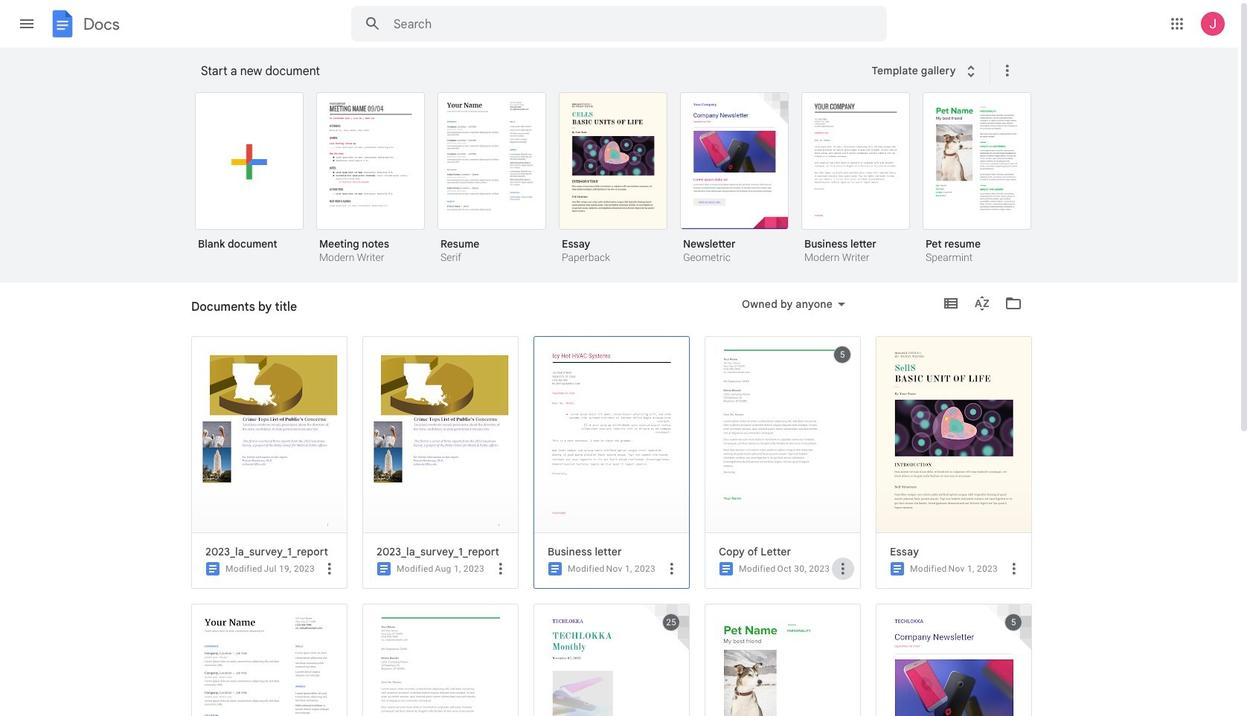 Task type: vqa. For each thing, say whether or not it's contained in the screenshot.
comment m element in the left of the page
no



Task type: describe. For each thing, give the bounding box(es) containing it.
Search bar text field
[[394, 17, 850, 32]]

essay google docs element
[[890, 546, 1026, 559]]

main menu image
[[18, 15, 36, 33]]

template gallery image
[[962, 63, 980, 80]]

0 vertical spatial list box
[[195, 89, 1051, 284]]

more actions. popup button. image for last opened by me jul 19, 2023 element at left bottom 2023_la_survey_1_report google docs element
[[321, 560, 339, 578]]

medium image for last opened by me jul 19, 2023 element at left bottom 2023_la_survey_1_report google docs element
[[204, 561, 222, 578]]

last opened by me oct 30, 2023 element
[[778, 564, 830, 575]]

more actions. popup button. image for essay google docs element
[[1006, 560, 1024, 578]]

medium image for copy of letter google docs element
[[718, 561, 736, 578]]

medium image for essay google docs element
[[889, 561, 907, 578]]

1 vertical spatial list box
[[191, 336, 1047, 717]]

last opened by me aug 1, 2023 element
[[435, 564, 485, 575]]

1 vertical spatial heading
[[191, 283, 297, 331]]

list view image
[[942, 295, 960, 313]]



Task type: locate. For each thing, give the bounding box(es) containing it.
2 2023_la_survey_1_report google docs element from the left
[[377, 546, 512, 559]]

more actions. popup button. image for last opened by me aug 1, 2023 element 2023_la_survey_1_report google docs element
[[492, 560, 510, 578]]

medium image down "business letter google docs" element
[[546, 561, 564, 578]]

2 medium image from the left
[[375, 561, 393, 578]]

1 medium image from the left
[[546, 561, 564, 578]]

list box
[[195, 89, 1051, 284], [191, 336, 1047, 717]]

2023_la_survey_1_report google docs element up last opened by me jul 19, 2023 element at left bottom
[[205, 546, 341, 559]]

3 medium image from the left
[[889, 561, 907, 578]]

1 horizontal spatial last opened by me nov 1, 2023 element
[[949, 564, 998, 575]]

2 medium image from the left
[[718, 561, 736, 578]]

more actions. popup button. image down essay google docs element
[[1006, 560, 1024, 578]]

more actions. popup button. image
[[321, 560, 339, 578], [492, 560, 510, 578], [1006, 560, 1024, 578]]

3 more actions. popup button. image from the left
[[1006, 560, 1024, 578]]

last opened by me nov 1, 2023 element for essay google docs element
[[949, 564, 998, 575]]

0 horizontal spatial 2023_la_survey_1_report google docs element
[[205, 546, 341, 559]]

last opened by me nov 1, 2023 element down "business letter google docs" element
[[606, 564, 656, 575]]

medium image right more actions. popup button. icon
[[718, 561, 736, 578]]

medium image for "business letter google docs" element
[[546, 561, 564, 578]]

medium image
[[204, 561, 222, 578], [375, 561, 393, 578], [889, 561, 907, 578]]

1 horizontal spatial more actions. popup button. image
[[492, 560, 510, 578]]

2023_la_survey_1_report google docs element for last opened by me jul 19, 2023 element at left bottom
[[205, 546, 341, 559]]

more actions. popup button. image
[[663, 560, 681, 578]]

1 2023_la_survey_1_report google docs element from the left
[[205, 546, 341, 559]]

medium image
[[546, 561, 564, 578], [718, 561, 736, 578]]

medium image for last opened by me aug 1, 2023 element 2023_la_survey_1_report google docs element
[[375, 561, 393, 578]]

last opened by me nov 1, 2023 element for "business letter google docs" element
[[606, 564, 656, 575]]

1 horizontal spatial medium image
[[718, 561, 736, 578]]

2023_la_survey_1_report google docs element for last opened by me aug 1, 2023 element
[[377, 546, 512, 559]]

2 last opened by me nov 1, 2023 element from the left
[[949, 564, 998, 575]]

1 more actions. popup button. image from the left
[[321, 560, 339, 578]]

0 horizontal spatial last opened by me nov 1, 2023 element
[[606, 564, 656, 575]]

heading
[[201, 48, 862, 95], [191, 283, 297, 331]]

more actions. image
[[996, 62, 1017, 80]]

2 horizontal spatial more actions. popup button. image
[[1006, 560, 1024, 578]]

more actions. popup button. image right last opened by me aug 1, 2023 element
[[492, 560, 510, 578]]

1 horizontal spatial 2023_la_survey_1_report google docs element
[[377, 546, 512, 559]]

1 medium image from the left
[[204, 561, 222, 578]]

1 horizontal spatial medium image
[[375, 561, 393, 578]]

0 horizontal spatial more actions. popup button. image
[[321, 560, 339, 578]]

None search field
[[351, 6, 887, 42]]

last opened by me jul 19, 2023 element
[[264, 564, 315, 575]]

option
[[195, 92, 304, 261], [316, 92, 425, 266], [438, 92, 546, 266], [559, 92, 668, 266], [680, 92, 789, 266], [802, 92, 910, 266], [923, 92, 1032, 266], [191, 336, 348, 590], [363, 336, 519, 590], [534, 336, 690, 590], [705, 336, 861, 590], [876, 336, 1033, 590]]

last opened by me nov 1, 2023 element
[[606, 564, 656, 575], [949, 564, 998, 575]]

copy of letter google docs element
[[719, 546, 855, 559]]

2023_la_survey_1_report google docs element
[[205, 546, 341, 559], [377, 546, 512, 559]]

0 vertical spatial heading
[[201, 48, 862, 95]]

search image
[[358, 9, 388, 39]]

more actions. popup button. image right last opened by me jul 19, 2023 element at left bottom
[[321, 560, 339, 578]]

0 horizontal spatial medium image
[[546, 561, 564, 578]]

1 last opened by me nov 1, 2023 element from the left
[[606, 564, 656, 575]]

0 horizontal spatial medium image
[[204, 561, 222, 578]]

last opened by me nov 1, 2023 element down essay google docs element
[[949, 564, 998, 575]]

2 horizontal spatial medium image
[[889, 561, 907, 578]]

business letter google docs element
[[548, 546, 683, 559]]

2023_la_survey_1_report google docs element up last opened by me aug 1, 2023 element
[[377, 546, 512, 559]]

2 more actions. popup button. image from the left
[[492, 560, 510, 578]]



